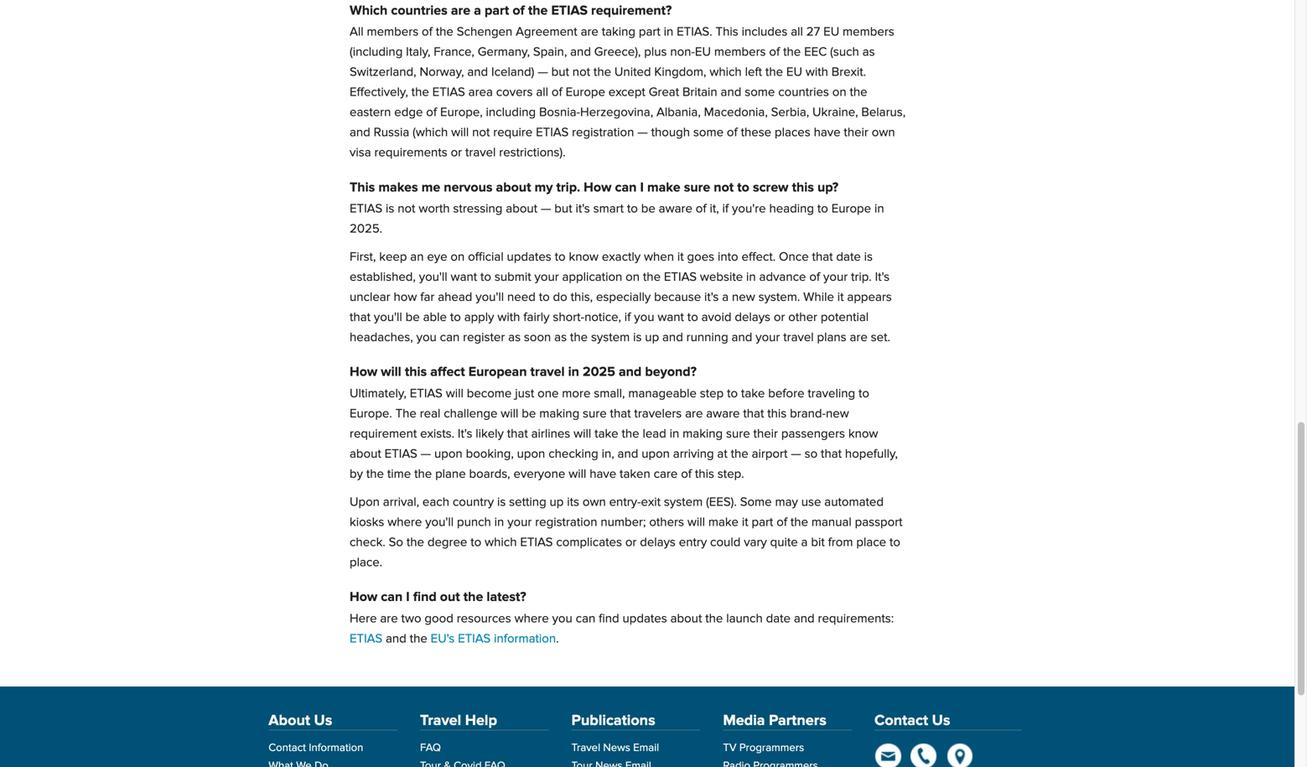 Task type: vqa. For each thing, say whether or not it's contained in the screenshot.
"$4,595"
no



Task type: locate. For each thing, give the bounding box(es) containing it.
2 vertical spatial it
[[742, 516, 748, 529]]

in inside all members of the schengen agreement are taking part in etias. this includes all 27 eu members (including italy, france, germany, spain, and greece), plus non-eu members of the eec (such as switzerland, norway, and iceland) — but not the united kingdom, which left the eu with brexit. effectively, the etias area covers all of europe except great britain and some countries on the eastern edge of europe, including bosnia-herzegovina, albania, macedonia, serbia, ukraine, belarus, and russia (which will not require etias registration — though some of these places have their own visa requirements or travel restrictions).
[[664, 26, 673, 39]]

etias inside upon arrival, each country is setting up its own entry-exit system (ees). some may use automated kiosks where you'll punch in your registration number; others will make it part of the manual passport check. so the degree to which etias complicates or delays entry could vary quite a bit from place to place.
[[520, 536, 553, 549]]

travel news email link
[[572, 743, 659, 754]]

1 horizontal spatial be
[[522, 408, 536, 420]]

but inside the etias is not worth stressing about — but it's smart to be aware of it, if you're heading to europe in 2025.
[[554, 203, 572, 216]]

members up (such
[[843, 26, 894, 39]]

partners
[[769, 713, 827, 729]]

want
[[451, 271, 477, 284], [658, 311, 684, 324]]

sure up at
[[726, 428, 750, 441]]

0 horizontal spatial all
[[536, 86, 548, 99]]

places
[[775, 127, 811, 139]]

0 vertical spatial have
[[814, 127, 841, 139]]

notice,
[[584, 311, 621, 324]]

is inside upon arrival, each country is setting up its own entry-exit system (ees). some may use automated kiosks where you'll punch in your registration number; others will make it part of the manual passport check. so the degree to which etias complicates or delays entry could vary quite a bit from place to place.
[[497, 496, 506, 509]]

eu
[[823, 26, 839, 39], [695, 46, 711, 59], [786, 66, 802, 79]]

brand-
[[790, 408, 826, 420]]

0 vertical spatial if
[[722, 203, 729, 216]]

travelers
[[634, 408, 682, 420]]

0 horizontal spatial us
[[314, 713, 332, 729]]

kiosks
[[350, 516, 384, 529]]

system.
[[758, 291, 800, 304]]

but inside all members of the schengen agreement are taking part in etias. this includes all 27 eu members (including italy, france, germany, spain, and greece), plus non-eu members of the eec (such as switzerland, norway, and iceland) — but not the united kingdom, which left the eu with brexit. effectively, the etias area covers all of europe except great britain and some countries on the eastern edge of europe, including bosnia-herzegovina, albania, macedonia, serbia, ukraine, belarus, and russia (which will not require etias registration — though some of these places have their own visa requirements or travel restrictions).
[[551, 66, 569, 79]]

want down because
[[658, 311, 684, 324]]

these
[[741, 127, 771, 139]]

0 horizontal spatial want
[[451, 271, 477, 284]]

1 vertical spatial sure
[[583, 408, 607, 420]]

travel down "other"
[[783, 332, 814, 344]]

1 vertical spatial contact
[[269, 743, 306, 754]]

2 vertical spatial be
[[522, 408, 536, 420]]

0 vertical spatial find
[[413, 591, 437, 604]]

all
[[350, 26, 364, 39]]

is down makes
[[386, 203, 394, 216]]

is up appears
[[864, 251, 873, 264]]

exactly
[[602, 251, 641, 264]]

1 vertical spatial travel
[[572, 743, 600, 754]]

1 horizontal spatial contact
[[875, 713, 928, 729]]

etias up because
[[664, 271, 697, 284]]

be inside first, keep an eye on official updates to know exactly when it goes into effect. once that date is established, you'll want to submit your application on the etias website in advance of your trip. it's unclear how far ahead you'll need to do this, especially because it's a new system. while it appears that you'll be able to apply with fairly short-notice, if you want to avoid delays or other potential headaches, you can register as soon as the system is up and running and your travel plans are set.
[[406, 311, 420, 324]]

programmers
[[739, 743, 804, 754]]

1 vertical spatial countries
[[778, 86, 829, 99]]

— down the exists.
[[421, 448, 431, 461]]

make inside upon arrival, each country is setting up its own entry-exit system (ees). some may use automated kiosks where you'll punch in your registration number; others will make it part of the manual passport check. so the degree to which etias complicates or delays entry could vary quite a bit from place to place.
[[708, 516, 739, 529]]

which inside all members of the schengen agreement are taking part in etias. this includes all 27 eu members (including italy, france, germany, spain, and greece), plus non-eu members of the eec (such as switzerland, norway, and iceland) — but not the united kingdom, which left the eu with brexit. effectively, the etias area covers all of europe except great britain and some countries on the eastern edge of europe, including bosnia-herzegovina, albania, macedonia, serbia, ukraine, belarus, and russia (which will not require etias registration — though some of these places have their own visa requirements or travel restrictions).
[[710, 66, 742, 79]]

a
[[474, 4, 481, 17], [722, 291, 729, 304], [801, 536, 808, 549]]

some
[[745, 86, 775, 99], [693, 127, 724, 139]]

1 vertical spatial a
[[722, 291, 729, 304]]

country
[[453, 496, 494, 509]]

(which
[[413, 127, 448, 139]]

can
[[615, 181, 637, 194], [440, 332, 460, 344], [381, 591, 403, 604], [576, 613, 596, 625]]

exit
[[641, 496, 661, 509]]

will up "entry"
[[687, 516, 705, 529]]

france,
[[434, 46, 474, 59]]

0 vertical spatial i
[[640, 181, 644, 194]]

europe up bosnia-
[[566, 86, 605, 99]]

be inside the etias is not worth stressing about — but it's smart to be aware of it, if you're heading to europe in 2025.
[[641, 203, 656, 216]]

0 vertical spatial or
[[451, 147, 462, 159]]

date
[[836, 251, 861, 264], [766, 613, 791, 625]]

be down how
[[406, 311, 420, 324]]

etias
[[551, 4, 588, 17], [432, 86, 465, 99], [536, 127, 569, 139], [350, 203, 382, 216], [664, 271, 697, 284], [410, 388, 443, 400], [385, 448, 417, 461], [520, 536, 553, 549], [350, 633, 382, 645], [458, 633, 491, 645]]

0 vertical spatial it's
[[576, 203, 590, 216]]

2 horizontal spatial members
[[843, 26, 894, 39]]

0 horizontal spatial on
[[451, 251, 465, 264]]

it's up avoid
[[704, 291, 719, 304]]

1 vertical spatial but
[[554, 203, 572, 216]]

as left soon
[[508, 332, 521, 344]]

a inside upon arrival, each country is setting up its own entry-exit system (ees). some may use automated kiosks where you'll punch in your registration number; others will make it part of the manual passport check. so the degree to which etias complicates or delays entry could vary quite a bit from place to place.
[[801, 536, 808, 549]]

of inside first, keep an eye on official updates to know exactly when it goes into effect. once that date is established, you'll want to submit your application on the etias website in advance of your trip. it's unclear how far ahead you'll need to do this, especially because it's a new system. while it appears that you'll be able to apply with fairly short-notice, if you want to avoid delays or other potential headaches, you can register as soon as the system is up and running and your travel plans are set.
[[809, 271, 820, 284]]

left
[[745, 66, 762, 79]]

1 horizontal spatial travel
[[530, 366, 565, 379]]

travel up the one
[[530, 366, 565, 379]]

a up schengen
[[474, 4, 481, 17]]

1 vertical spatial part
[[639, 26, 660, 39]]

etias inside the etias is not worth stressing about — but it's smart to be aware of it, if you're heading to europe in 2025.
[[350, 203, 382, 216]]

delays inside upon arrival, each country is setting up its own entry-exit system (ees). some may use automated kiosks where you'll punch in your registration number; others will make it part of the manual passport check. so the degree to which etias complicates or delays entry could vary quite a bit from place to place.
[[640, 536, 676, 549]]

1 horizontal spatial make
[[708, 516, 739, 529]]

to right smart
[[627, 203, 638, 216]]

0 vertical spatial registration
[[572, 127, 634, 139]]

europe down up?
[[832, 203, 871, 216]]

etias down setting
[[520, 536, 553, 549]]

headaches,
[[350, 332, 413, 344]]

may
[[775, 496, 798, 509]]

1 vertical spatial take
[[595, 428, 618, 441]]

1 horizontal spatial which
[[710, 66, 742, 79]]

take
[[741, 388, 765, 400], [595, 428, 618, 441]]

to
[[737, 181, 749, 194], [627, 203, 638, 216], [817, 203, 828, 216], [555, 251, 566, 264], [480, 271, 491, 284], [539, 291, 550, 304], [450, 311, 461, 324], [687, 311, 698, 324], [727, 388, 738, 400], [859, 388, 869, 400], [471, 536, 481, 549], [890, 536, 900, 549]]

delays down system.
[[735, 311, 771, 324]]

2 vertical spatial on
[[626, 271, 640, 284]]

spain,
[[533, 46, 567, 59]]

europe
[[566, 86, 605, 99], [832, 203, 871, 216]]

your down system.
[[756, 332, 780, 344]]

a left bit
[[801, 536, 808, 549]]

2 vertical spatial part
[[752, 516, 773, 529]]

will
[[451, 127, 469, 139], [381, 366, 401, 379], [446, 388, 464, 400], [501, 408, 518, 420], [574, 428, 591, 441], [569, 468, 586, 481], [687, 516, 705, 529]]

0 horizontal spatial some
[[693, 127, 724, 139]]

be
[[641, 203, 656, 216], [406, 311, 420, 324], [522, 408, 536, 420]]

while
[[803, 291, 834, 304]]

how up smart
[[584, 181, 612, 194]]

switzerland,
[[350, 66, 416, 79]]

which inside upon arrival, each country is setting up its own entry-exit system (ees). some may use automated kiosks where you'll punch in your registration number; others will make it part of the manual passport check. so the degree to which etias complicates or delays entry could vary quite a bit from place to place.
[[485, 536, 517, 549]]

of inside the etias is not worth stressing about — but it's smart to be aware of it, if you're heading to europe in 2025.
[[696, 203, 706, 216]]

1 vertical spatial travel
[[783, 332, 814, 344]]

requirement?
[[591, 4, 672, 17]]

of inside ultimately, etias will become just one more small, manageable step to take before traveling to europe. the real challenge will be making sure that travelers are aware that this brand-new requirement exists. it's likely that airlines will take the lead in making sure their passengers know about etias — upon booking, upon checking in, and upon arriving at the airport — so that hopefully, by the time the plane boards, everyone will have taken care of this step.
[[681, 468, 692, 481]]

1 horizontal spatial trip.
[[851, 271, 872, 284]]

you're
[[732, 203, 766, 216]]

1 horizontal spatial sure
[[684, 181, 710, 194]]

in inside the etias is not worth stressing about — but it's smart to be aware of it, if you're heading to europe in 2025.
[[874, 203, 884, 216]]

are left "taking"
[[581, 26, 599, 39]]

are up schengen
[[451, 4, 471, 17]]

about up by at the bottom left
[[350, 448, 381, 461]]

0 vertical spatial travel
[[420, 713, 461, 729]]

0 horizontal spatial a
[[474, 4, 481, 17]]

are inside here are two good resources where you can find updates about the launch date and requirements: etias and the eu's etias information .
[[380, 613, 398, 625]]

members
[[367, 26, 419, 39], [843, 26, 894, 39], [714, 46, 766, 59]]

iceland)
[[491, 66, 534, 79]]

except
[[609, 86, 645, 99]]

europe.
[[350, 408, 392, 420]]

to down official
[[480, 271, 491, 284]]

part up plus
[[639, 26, 660, 39]]

airport
[[752, 448, 788, 461]]

and right in,
[[618, 448, 638, 461]]

1 vertical spatial new
[[826, 408, 849, 420]]

keep
[[379, 251, 407, 264]]

travel for travel news email
[[572, 743, 600, 754]]

members up left
[[714, 46, 766, 59]]

requirement
[[350, 428, 417, 441]]

you'll down each
[[425, 516, 454, 529]]

trip. inside first, keep an eye on official updates to know exactly when it goes into effect. once that date is established, you'll want to submit your application on the etias website in advance of your trip. it's unclear how far ahead you'll need to do this, especially because it's a new system. while it appears that you'll be able to apply with fairly short-notice, if you want to avoid delays or other potential headaches, you can register as soon as the system is up and running and your travel plans are set.
[[851, 271, 872, 284]]

0 vertical spatial eu
[[823, 26, 839, 39]]

of up quite
[[777, 516, 787, 529]]

can down complicates
[[576, 613, 596, 625]]

germany,
[[478, 46, 530, 59]]

1 vertical spatial their
[[753, 428, 778, 441]]

is inside the etias is not worth stressing about — but it's smart to be aware of it, if you're heading to europe in 2025.
[[386, 203, 394, 216]]

1 us from the left
[[314, 713, 332, 729]]

0 horizontal spatial system
[[591, 332, 630, 344]]

how
[[584, 181, 612, 194], [350, 366, 377, 379], [350, 591, 377, 604]]

goes
[[687, 251, 714, 264]]

us for contact us
[[932, 713, 950, 729]]

if down especially
[[624, 311, 631, 324]]

contact us
[[875, 713, 950, 729]]

travel
[[420, 713, 461, 729], [572, 743, 600, 754]]

members up (including
[[367, 26, 419, 39]]

2 us from the left
[[932, 713, 950, 729]]

it
[[677, 251, 684, 264], [837, 291, 844, 304], [742, 516, 748, 529]]

this down arriving
[[695, 468, 714, 481]]

and inside ultimately, etias will become just one more small, manageable step to take before traveling to europe. the real challenge will be making sure that travelers are aware that this brand-new requirement exists. it's likely that airlines will take the lead in making sure their passengers know about etias — upon booking, upon checking in, and upon arriving at the airport — so that hopefully, by the time the plane boards, everyone will have taken care of this step.
[[618, 448, 638, 461]]

it's inside ultimately, etias will become just one more small, manageable step to take before traveling to europe. the real challenge will be making sure that travelers are aware that this brand-new requirement exists. it's likely that airlines will take the lead in making sure their passengers know about etias — upon booking, upon checking in, and upon arriving at the airport — so that hopefully, by the time the plane boards, everyone will have taken care of this step.
[[458, 428, 472, 441]]

1 vertical spatial all
[[536, 86, 548, 99]]

1 horizontal spatial us
[[932, 713, 950, 729]]

us for about us
[[314, 713, 332, 729]]

will down affect
[[446, 388, 464, 400]]

booking,
[[466, 448, 514, 461]]

their inside all members of the schengen agreement are taking part in etias. this includes all 27 eu members (including italy, france, germany, spain, and greece), plus non-eu members of the eec (such as switzerland, norway, and iceland) — but not the united kingdom, which left the eu with brexit. effectively, the etias area covers all of europe except great britain and some countries on the eastern edge of europe, including bosnia-herzegovina, albania, macedonia, serbia, ukraine, belarus, and russia (which will not require etias registration — though some of these places have their own visa requirements or travel restrictions).
[[844, 127, 869, 139]]

smart
[[593, 203, 624, 216]]

it inside upon arrival, each country is setting up its own entry-exit system (ees). some may use automated kiosks where you'll punch in your registration number; others will make it part of the manual passport check. so the degree to which etias complicates or delays entry could vary quite a bit from place to place.
[[742, 516, 748, 529]]

system down the "notice,"
[[591, 332, 630, 344]]

0 vertical spatial delays
[[735, 311, 771, 324]]

1 vertical spatial which
[[485, 536, 517, 549]]

to down ahead
[[450, 311, 461, 324]]

it up vary
[[742, 516, 748, 529]]

at
[[717, 448, 728, 461]]

1 horizontal spatial updates
[[623, 613, 667, 625]]

find inside here are two good resources where you can find updates about the launch date and requirements: etias and the eu's etias information .
[[599, 613, 619, 625]]

know up hopefully,
[[848, 428, 878, 441]]

1 horizontal spatial know
[[848, 428, 878, 441]]

how for how will this affect european travel in 2025 and beyond?
[[350, 366, 377, 379]]

have down in,
[[590, 468, 616, 481]]

own
[[872, 127, 895, 139], [583, 496, 606, 509]]

part down some
[[752, 516, 773, 529]]

0 horizontal spatial trip.
[[556, 181, 580, 194]]

1 vertical spatial be
[[406, 311, 420, 324]]

1 vertical spatial registration
[[535, 516, 597, 529]]

or inside first, keep an eye on official updates to know exactly when it goes into effect. once that date is established, you'll want to submit your application on the etias website in advance of your trip. it's unclear how far ahead you'll need to do this, especially because it's a new system. while it appears that you'll be able to apply with fairly short-notice, if you want to avoid delays or other potential headaches, you can register as soon as the system is up and running and your travel plans are set.
[[774, 311, 785, 324]]

ultimately,
[[350, 388, 407, 400]]

will down europe,
[[451, 127, 469, 139]]

to right place
[[890, 536, 900, 549]]

airlines
[[531, 428, 570, 441]]

1 horizontal spatial aware
[[706, 408, 740, 420]]

upon down lead
[[642, 448, 670, 461]]

2 vertical spatial how
[[350, 591, 377, 604]]

upon up everyone
[[517, 448, 545, 461]]

own inside all members of the schengen agreement are taking part in etias. this includes all 27 eu members (including italy, france, germany, spain, and greece), plus non-eu members of the eec (such as switzerland, norway, and iceland) — but not the united kingdom, which left the eu with brexit. effectively, the etias area covers all of europe except great britain and some countries on the eastern edge of europe, including bosnia-herzegovina, albania, macedonia, serbia, ukraine, belarus, and russia (which will not require etias registration — though some of these places have their own visa requirements or travel restrictions).
[[872, 127, 895, 139]]

this left affect
[[405, 366, 427, 379]]

countries up italy,
[[391, 4, 448, 17]]

about inside ultimately, etias will become just one more small, manageable step to take before traveling to europe. the real challenge will be making sure that travelers are aware that this brand-new requirement exists. it's likely that airlines will take the lead in making sure their passengers know about etias — upon booking, upon checking in, and upon arriving at the airport — so that hopefully, by the time the plane boards, everyone will have taken care of this step.
[[350, 448, 381, 461]]

part inside all members of the schengen agreement are taking part in etias. this includes all 27 eu members (including italy, france, germany, spain, and greece), plus non-eu members of the eec (such as switzerland, norway, and iceland) — but not the united kingdom, which left the eu with brexit. effectively, the etias area covers all of europe except great britain and some countries on the eastern edge of europe, including bosnia-herzegovina, albania, macedonia, serbia, ukraine, belarus, and russia (which will not require etias registration — though some of these places have their own visa requirements or travel restrictions).
[[639, 26, 660, 39]]

are inside all members of the schengen agreement are taking part in etias. this includes all 27 eu members (including italy, france, germany, spain, and greece), plus non-eu members of the eec (such as switzerland, norway, and iceland) — but not the united kingdom, which left the eu with brexit. effectively, the etias area covers all of europe except great britain and some countries on the eastern edge of europe, including bosnia-herzegovina, albania, macedonia, serbia, ukraine, belarus, and russia (which will not require etias registration — though some of these places have their own visa requirements or travel restrictions).
[[581, 26, 599, 39]]

0 horizontal spatial sure
[[583, 408, 607, 420]]

1 horizontal spatial new
[[826, 408, 849, 420]]

and right spain,
[[570, 46, 591, 59]]

are inside first, keep an eye on official updates to know exactly when it goes into effect. once that date is established, you'll want to submit your application on the etias website in advance of your trip. it's unclear how far ahead you'll need to do this, especially because it's a new system. while it appears that you'll be able to apply with fairly short-notice, if you want to avoid delays or other potential headaches, you can register as soon as the system is up and running and your travel plans are set.
[[850, 332, 868, 344]]

—
[[538, 66, 548, 79], [637, 127, 648, 139], [541, 203, 551, 216], [421, 448, 431, 461], [791, 448, 801, 461]]

date inside here are two good resources where you can find updates about the launch date and requirements: etias and the eu's etias information .
[[766, 613, 791, 625]]

1 vertical spatial it's
[[704, 291, 719, 304]]

some down left
[[745, 86, 775, 99]]

new down website
[[732, 291, 755, 304]]

with inside all members of the schengen agreement are taking part in etias. this includes all 27 eu members (including italy, france, germany, spain, and greece), plus non-eu members of the eec (such as switzerland, norway, and iceland) — but not the united kingdom, which left the eu with brexit. effectively, the etias area covers all of europe except great britain and some countries on the eastern edge of europe, including bosnia-herzegovina, albania, macedonia, serbia, ukraine, belarus, and russia (which will not require etias registration — though some of these places have their own visa requirements or travel restrictions).
[[806, 66, 828, 79]]

0 horizontal spatial updates
[[507, 251, 552, 264]]

a for exactly
[[722, 291, 729, 304]]

0 vertical spatial make
[[647, 181, 680, 194]]

it's inside first, keep an eye on official updates to know exactly when it goes into effect. once that date is established, you'll want to submit your application on the etias website in advance of your trip. it's unclear how far ahead you'll need to do this, especially because it's a new system. while it appears that you'll be able to apply with fairly short-notice, if you want to avoid delays or other potential headaches, you can register as soon as the system is up and running and your travel plans are set.
[[875, 271, 890, 284]]

2 horizontal spatial sure
[[726, 428, 750, 441]]

0 vertical spatial it
[[677, 251, 684, 264]]

can inside first, keep an eye on official updates to know exactly when it goes into effect. once that date is established, you'll want to submit your application on the etias website in advance of your trip. it's unclear how far ahead you'll need to do this, especially because it's a new system. while it appears that you'll be able to apply with fairly short-notice, if you want to avoid delays or other potential headaches, you can register as soon as the system is up and running and your travel plans are set.
[[440, 332, 460, 344]]

agreement
[[516, 26, 577, 39]]

1 horizontal spatial all
[[791, 26, 803, 39]]

travel inside first, keep an eye on official updates to know exactly when it goes into effect. once that date is established, you'll want to submit your application on the etias website in advance of your trip. it's unclear how far ahead you'll need to do this, especially because it's a new system. while it appears that you'll be able to apply with fairly short-notice, if you want to avoid delays or other potential headaches, you can register as soon as the system is up and running and your travel plans are set.
[[783, 332, 814, 344]]

quite
[[770, 536, 798, 549]]

1 vertical spatial or
[[774, 311, 785, 324]]

1 upon from the left
[[434, 448, 463, 461]]

upon
[[434, 448, 463, 461], [517, 448, 545, 461], [642, 448, 670, 461]]

delays inside first, keep an eye on official updates to know exactly when it goes into effect. once that date is established, you'll want to submit your application on the etias website in advance of your trip. it's unclear how far ahead you'll need to do this, especially because it's a new system. while it appears that you'll be able to apply with fairly short-notice, if you want to avoid delays or other potential headaches, you can register as soon as the system is up and running and your travel plans are set.
[[735, 311, 771, 324]]

0 horizontal spatial know
[[569, 251, 599, 264]]

0 horizontal spatial eu
[[695, 46, 711, 59]]

0 horizontal spatial this
[[350, 181, 375, 194]]

0 vertical spatial some
[[745, 86, 775, 99]]

how can i find out the latest?
[[350, 591, 526, 604]]

1 vertical spatial it
[[837, 291, 844, 304]]

1 vertical spatial aware
[[706, 408, 740, 420]]

1 vertical spatial own
[[583, 496, 606, 509]]

it's inside the etias is not worth stressing about — but it's smart to be aware of it, if you're heading to europe in 2025.
[[576, 203, 590, 216]]

have inside ultimately, etias will become just one more small, manageable step to take before traveling to europe. the real challenge will be making sure that travelers are aware that this brand-new requirement exists. it's likely that airlines will take the lead in making sure their passengers know about etias — upon booking, upon checking in, and upon arriving at the airport — so that hopefully, by the time the plane boards, everyone will have taken care of this step.
[[590, 468, 616, 481]]

will inside upon arrival, each country is setting up its own entry-exit system (ees). some may use automated kiosks where you'll punch in your registration number; others will make it part of the manual passport check. so the degree to which etias complicates or delays entry could vary quite a bit from place to place.
[[687, 516, 705, 529]]

of up bosnia-
[[552, 86, 562, 99]]

travel left 'news'
[[572, 743, 600, 754]]

0 horizontal spatial which
[[485, 536, 517, 549]]

1 vertical spatial europe
[[832, 203, 871, 216]]

system inside first, keep an eye on official updates to know exactly when it goes into effect. once that date is established, you'll want to submit your application on the etias website in advance of your trip. it's unclear how far ahead you'll need to do this, especially because it's a new system. while it appears that you'll be able to apply with fairly short-notice, if you want to avoid delays or other potential headaches, you can register as soon as the system is up and running and your travel plans are set.
[[591, 332, 630, 344]]

real
[[420, 408, 441, 420]]

0 horizontal spatial aware
[[659, 203, 692, 216]]

— left though
[[637, 127, 648, 139]]

or down system.
[[774, 311, 785, 324]]

0 vertical spatial be
[[641, 203, 656, 216]]

have down ukraine,
[[814, 127, 841, 139]]

2 horizontal spatial a
[[801, 536, 808, 549]]

your down setting
[[507, 516, 532, 529]]

running
[[686, 332, 728, 344]]

norway,
[[420, 66, 464, 79]]

their up airport
[[753, 428, 778, 441]]

nervous
[[444, 181, 493, 194]]

2 vertical spatial a
[[801, 536, 808, 549]]

0 horizontal spatial have
[[590, 468, 616, 481]]

1 vertical spatial up
[[550, 496, 564, 509]]

date up appears
[[836, 251, 861, 264]]

making up arriving
[[683, 428, 723, 441]]

3 upon from the left
[[642, 448, 670, 461]]

0 vertical spatial all
[[791, 26, 803, 39]]

united
[[615, 66, 651, 79]]

updates
[[507, 251, 552, 264], [623, 613, 667, 625]]

potential
[[821, 311, 869, 324]]

1 horizontal spatial have
[[814, 127, 841, 139]]

to right step
[[727, 388, 738, 400]]

0 horizontal spatial be
[[406, 311, 420, 324]]

countries up 'serbia,'
[[778, 86, 829, 99]]

1 vertical spatial you
[[416, 332, 437, 344]]

etias down norway,
[[432, 86, 465, 99]]

etias up 2025.
[[350, 203, 382, 216]]

be right smart
[[641, 203, 656, 216]]

you'll up apply
[[476, 291, 504, 304]]

avoid
[[701, 311, 732, 324]]

1 horizontal spatial own
[[872, 127, 895, 139]]

or down number;
[[625, 536, 637, 549]]

delays down others
[[640, 536, 676, 549]]

making
[[539, 408, 580, 420], [683, 428, 723, 441]]

know
[[569, 251, 599, 264], [848, 428, 878, 441]]

here
[[350, 613, 377, 625]]

manual
[[812, 516, 852, 529]]

1 horizontal spatial if
[[722, 203, 729, 216]]

set.
[[871, 332, 890, 344]]

a inside first, keep an eye on official updates to know exactly when it goes into effect. once that date is established, you'll want to submit your application on the etias website in advance of your trip. it's unclear how far ahead you'll need to do this, especially because it's a new system. while it appears that you'll be able to apply with fairly short-notice, if you want to avoid delays or other potential headaches, you can register as soon as the system is up and running and your travel plans are set.
[[722, 291, 729, 304]]

find left out
[[413, 591, 437, 604]]

so
[[389, 536, 403, 549]]

that right likely
[[507, 428, 528, 441]]

updates inside here are two good resources where you can find updates about the launch date and requirements: etias and the eu's etias information .
[[623, 613, 667, 625]]

on up ukraine,
[[832, 86, 847, 99]]

travel up faq link at the left of page
[[420, 713, 461, 729]]

schengen
[[457, 26, 513, 39]]

you down especially
[[634, 311, 654, 324]]

0 horizontal spatial their
[[753, 428, 778, 441]]

others
[[649, 516, 684, 529]]

own inside upon arrival, each country is setting up its own entry-exit system (ees). some may use automated kiosks where you'll punch in your registration number; others will make it part of the manual passport check. so the degree to which etias complicates or delays entry could vary quite a bit from place to place.
[[583, 496, 606, 509]]

with inside first, keep an eye on official updates to know exactly when it goes into effect. once that date is established, you'll want to submit your application on the etias website in advance of your trip. it's unclear how far ahead you'll need to do this, especially because it's a new system. while it appears that you'll be able to apply with fairly short-notice, if you want to avoid delays or other potential headaches, you can register as soon as the system is up and running and your travel plans are set.
[[497, 311, 520, 324]]

0 vertical spatial their
[[844, 127, 869, 139]]

0 horizontal spatial members
[[367, 26, 419, 39]]

1 horizontal spatial or
[[625, 536, 637, 549]]

you'll down eye
[[419, 271, 447, 284]]

1 vertical spatial date
[[766, 613, 791, 625]]

more
[[562, 388, 591, 400]]

1 horizontal spatial it's
[[704, 291, 719, 304]]

be inside ultimately, etias will become just one more small, manageable step to take before traveling to europe. the real challenge will be making sure that travelers are aware that this brand-new requirement exists. it's likely that airlines will take the lead in making sure their passengers know about etias — upon booking, upon checking in, and upon arriving at the airport — so that hopefully, by the time the plane boards, everyone will have taken care of this step.
[[522, 408, 536, 420]]

date inside first, keep an eye on official updates to know exactly when it goes into effect. once that date is established, you'll want to submit your application on the etias website in advance of your trip. it's unclear how far ahead you'll need to do this, especially because it's a new system. while it appears that you'll be able to apply with fairly short-notice, if you want to avoid delays or other potential headaches, you can register as soon as the system is up and running and your travel plans are set.
[[836, 251, 861, 264]]

find down complicates
[[599, 613, 619, 625]]

2 upon from the left
[[517, 448, 545, 461]]

checking
[[549, 448, 598, 461]]

0 vertical spatial you
[[634, 311, 654, 324]]

arriving
[[673, 448, 714, 461]]

an
[[410, 251, 424, 264]]

0 horizontal spatial contact
[[269, 743, 306, 754]]

0 horizontal spatial delays
[[640, 536, 676, 549]]

do
[[553, 291, 567, 304]]

this down visa
[[350, 181, 375, 194]]

beyond?
[[645, 366, 697, 379]]

2 horizontal spatial travel
[[783, 332, 814, 344]]

in inside first, keep an eye on official updates to know exactly when it goes into effect. once that date is established, you'll want to submit your application on the etias website in advance of your trip. it's unclear how far ahead you'll need to do this, especially because it's a new system. while it appears that you'll be able to apply with fairly short-notice, if you want to avoid delays or other potential headaches, you can register as soon as the system is up and running and your travel plans are set.
[[746, 271, 756, 284]]

of up while
[[809, 271, 820, 284]]

travel for travel help
[[420, 713, 461, 729]]

1 vertical spatial have
[[590, 468, 616, 481]]



Task type: describe. For each thing, give the bounding box(es) containing it.
taking
[[602, 26, 636, 39]]

is down especially
[[633, 332, 642, 344]]

your inside upon arrival, each country is setting up its own entry-exit system (ees). some may use automated kiosks where you'll punch in your registration number; others will make it part of the manual passport check. so the degree to which etias complicates or delays entry could vary quite a bit from place to place.
[[507, 516, 532, 529]]

email
[[633, 743, 659, 754]]

and down the two
[[386, 633, 406, 645]]

know inside first, keep an eye on official updates to know exactly when it goes into effect. once that date is established, you'll want to submit your application on the etias website in advance of your trip. it's unclear how far ahead you'll need to do this, especially because it's a new system. while it appears that you'll be able to apply with fairly short-notice, if you want to avoid delays or other potential headaches, you can register as soon as the system is up and running and your travel plans are set.
[[569, 251, 599, 264]]

effectively,
[[350, 86, 408, 99]]

the down brexit.
[[850, 86, 867, 99]]

0 vertical spatial how
[[584, 181, 612, 194]]

boards,
[[469, 468, 510, 481]]

2 vertical spatial sure
[[726, 428, 750, 441]]

it's inside first, keep an eye on official updates to know exactly when it goes into effect. once that date is established, you'll want to submit your application on the etias website in advance of your trip. it's unclear how far ahead you'll need to do this, especially because it's a new system. while it appears that you'll be able to apply with fairly short-notice, if you want to avoid delays or other potential headaches, you can register as soon as the system is up and running and your travel plans are set.
[[704, 291, 719, 304]]

herzegovina,
[[580, 107, 653, 119]]

challenge
[[444, 408, 498, 420]]

their inside ultimately, etias will become just one more small, manageable step to take before traveling to europe. the real challenge will be making sure that travelers are aware that this brand-new requirement exists. it's likely that airlines will take the lead in making sure their passengers know about etias — upon booking, upon checking in, and upon arriving at the airport — so that hopefully, by the time the plane boards, everyone will have taken care of this step.
[[753, 428, 778, 441]]

— left so
[[791, 448, 801, 461]]

0 vertical spatial a
[[474, 4, 481, 17]]

britain
[[682, 86, 717, 99]]

the right left
[[765, 66, 783, 79]]

exists.
[[420, 428, 454, 441]]

your up while
[[823, 271, 848, 284]]

a for entry-
[[801, 536, 808, 549]]

where inside here are two good resources where you can find updates about the launch date and requirements: etias and the eu's etias information .
[[514, 613, 549, 625]]

and up small,
[[619, 366, 642, 379]]

can inside here are two good resources where you can find updates about the launch date and requirements: etias and the eu's etias information .
[[576, 613, 596, 625]]

up inside first, keep an eye on official updates to know exactly when it goes into effect. once that date is established, you'll want to submit your application on the etias website in advance of your trip. it's unclear how far ahead you'll need to do this, especially because it's a new system. while it appears that you'll be able to apply with fairly short-notice, if you want to avoid delays or other potential headaches, you can register as soon as the system is up and running and your travel plans are set.
[[645, 332, 659, 344]]

the left eec
[[783, 46, 801, 59]]

the down use
[[791, 516, 808, 529]]

each
[[423, 496, 449, 509]]

once
[[779, 251, 809, 264]]

this inside all members of the schengen agreement are taking part in etias. this includes all 27 eu members (including italy, france, germany, spain, and greece), plus non-eu members of the eec (such as switzerland, norway, and iceland) — but not the united kingdom, which left the eu with brexit. effectively, the etias area covers all of europe except great britain and some countries on the eastern edge of europe, including bosnia-herzegovina, albania, macedonia, serbia, ukraine, belarus, and russia (which will not require etias registration — though some of these places have their own visa requirements or travel restrictions).
[[716, 26, 738, 39]]

that down the unclear
[[350, 311, 371, 324]]

short-
[[553, 311, 584, 324]]

place
[[856, 536, 886, 549]]

the left lead
[[622, 428, 639, 441]]

etias down the 'resources'
[[458, 633, 491, 645]]

0 horizontal spatial as
[[508, 332, 521, 344]]

become
[[467, 388, 512, 400]]

contact information link
[[269, 743, 363, 754]]

will down checking
[[569, 468, 586, 481]]

of down includes
[[769, 46, 780, 59]]

are inside ultimately, etias will become just one more small, manageable step to take before traveling to europe. the real challenge will be making sure that travelers are aware that this brand-new requirement exists. it's likely that airlines will take the lead in making sure their passengers know about etias — upon booking, upon checking in, and upon arriving at the airport — so that hopefully, by the time the plane boards, everyone will have taken care of this step.
[[685, 408, 703, 420]]

countries inside all members of the schengen agreement are taking part in etias. this includes all 27 eu members (including italy, france, germany, spain, and greece), plus non-eu members of the eec (such as switzerland, norway, and iceland) — but not the united kingdom, which left the eu with brexit. effectively, the etias area covers all of europe except great britain and some countries on the eastern edge of europe, including bosnia-herzegovina, albania, macedonia, serbia, ukraine, belarus, and russia (which will not require etias registration — though some of these places have their own visa requirements or travel restrictions).
[[778, 86, 829, 99]]

2 vertical spatial travel
[[530, 366, 565, 379]]

of up italy,
[[422, 26, 433, 39]]

etias inside first, keep an eye on official updates to know exactly when it goes into effect. once that date is established, you'll want to submit your application on the etias website in advance of your trip. it's unclear how far ahead you'll need to do this, especially because it's a new system. while it appears that you'll be able to apply with fairly short-notice, if you want to avoid delays or other potential headaches, you can register as soon as the system is up and running and your travel plans are set.
[[664, 271, 697, 284]]

other
[[788, 311, 817, 324]]

or inside upon arrival, each country is setting up its own entry-exit system (ees). some may use automated kiosks where you'll punch in your registration number; others will make it part of the manual passport check. so the degree to which etias complicates or delays entry could vary quite a bit from place to place.
[[625, 536, 637, 549]]

or inside all members of the schengen agreement are taking part in etias. this includes all 27 eu members (including italy, france, germany, spain, and greece), plus non-eu members of the eec (such as switzerland, norway, and iceland) — but not the united kingdom, which left the eu with brexit. effectively, the etias area covers all of europe except great britain and some countries on the eastern edge of europe, including bosnia-herzegovina, albania, macedonia, serbia, ukraine, belarus, and russia (which will not require etias registration — though some of these places have their own visa requirements or travel restrictions).
[[451, 147, 462, 159]]

plus
[[644, 46, 667, 59]]

in,
[[602, 448, 614, 461]]

0 horizontal spatial it
[[677, 251, 684, 264]]

of inside upon arrival, each country is setting up its own entry-exit system (ees). some may use automated kiosks where you'll punch in your registration number; others will make it part of the manual passport check. so the degree to which etias complicates or delays entry could vary quite a bit from place to place.
[[777, 516, 787, 529]]

small,
[[594, 388, 625, 400]]

serbia,
[[771, 107, 809, 119]]

2 vertical spatial eu
[[786, 66, 802, 79]]

etias up the agreement
[[551, 4, 588, 17]]

about inside the etias is not worth stressing about — but it's smart to be aware of it, if you're heading to europe in 2025.
[[506, 203, 538, 216]]

the right by at the bottom left
[[366, 468, 384, 481]]

know inside ultimately, etias will become just one more small, manageable step to take before traveling to europe. the real challenge will be making sure that travelers are aware that this brand-new requirement exists. it's likely that airlines will take the lead in making sure their passengers know about etias — upon booking, upon checking in, and upon arriving at the airport — so that hopefully, by the time the plane boards, everyone will have taken care of this step.
[[848, 428, 878, 441]]

worth
[[419, 203, 450, 216]]

unclear
[[350, 291, 390, 304]]

complicates
[[556, 536, 622, 549]]

registration inside all members of the schengen agreement are taking part in etias. this includes all 27 eu members (including italy, france, germany, spain, and greece), plus non-eu members of the eec (such as switzerland, norway, and iceland) — but not the united kingdom, which left the eu with brexit. effectively, the etias area covers all of europe except great britain and some countries on the eastern edge of europe, including bosnia-herzegovina, albania, macedonia, serbia, ukraine, belarus, and russia (which will not require etias registration — though some of these places have their own visa requirements or travel restrictions).
[[572, 127, 634, 139]]

can up smart
[[615, 181, 637, 194]]

albania,
[[657, 107, 701, 119]]

aware inside the etias is not worth stressing about — but it's smart to be aware of it, if you're heading to europe in 2025.
[[659, 203, 692, 216]]

this makes me nervous about my trip. how can i make sure not to screw this up?
[[350, 181, 839, 194]]

bosnia-
[[539, 107, 580, 119]]

not up bosnia-
[[572, 66, 590, 79]]

(including
[[350, 46, 403, 59]]

about inside here are two good resources where you can find updates about the launch date and requirements: etias and the eu's etias information .
[[670, 613, 702, 625]]

— inside the etias is not worth stressing about — but it's smart to be aware of it, if you're heading to europe in 2025.
[[541, 203, 551, 216]]

of down macedonia,
[[727, 127, 738, 139]]

system inside upon arrival, each country is setting up its own entry-exit system (ees). some may use automated kiosks where you'll punch in your registration number; others will make it part of the manual passport check. so the degree to which etias complicates or delays entry could vary quite a bit from place to place.
[[664, 496, 703, 509]]

not inside the etias is not worth stressing about — but it's smart to be aware of it, if you're heading to europe in 2025.
[[398, 203, 415, 216]]

to right traveling
[[859, 388, 869, 400]]

just
[[515, 388, 534, 400]]

bit
[[811, 536, 825, 549]]

submit
[[495, 271, 531, 284]]

(such
[[830, 46, 859, 59]]

register
[[463, 332, 505, 344]]

automated
[[824, 496, 884, 509]]

website
[[700, 271, 743, 284]]

27
[[806, 26, 820, 39]]

as inside all members of the schengen agreement are taking part in etias. this includes all 27 eu members (including italy, france, germany, spain, and greece), plus non-eu members of the eec (such as switzerland, norway, and iceland) — but not the united kingdom, which left the eu with brexit. effectively, the etias area covers all of europe except great britain and some countries on the eastern edge of europe, including bosnia-herzegovina, albania, macedonia, serbia, ukraine, belarus, and russia (which will not require etias registration — though some of these places have their own visa requirements or travel restrictions).
[[863, 46, 875, 59]]

launch
[[726, 613, 763, 625]]

new inside ultimately, etias will become just one more small, manageable step to take before traveling to europe. the real challenge will be making sure that travelers are aware that this brand-new requirement exists. it's likely that airlines will take the lead in making sure their passengers know about etias — upon booking, upon checking in, and upon arriving at the airport — so that hopefully, by the time the plane boards, everyone will have taken care of this step.
[[826, 408, 849, 420]]

especially
[[596, 291, 651, 304]]

not up the it,
[[714, 181, 734, 194]]

to left avoid
[[687, 311, 698, 324]]

step
[[700, 388, 724, 400]]

the down greece),
[[594, 66, 611, 79]]

able
[[423, 311, 447, 324]]

0 horizontal spatial making
[[539, 408, 580, 420]]

etias down here
[[350, 633, 382, 645]]

etias up time
[[385, 448, 417, 461]]

your up do
[[535, 271, 559, 284]]

2 horizontal spatial you
[[634, 311, 654, 324]]

to down "punch"
[[471, 536, 481, 549]]

including
[[486, 107, 536, 119]]

to up application
[[555, 251, 566, 264]]

ultimately, etias will become just one more small, manageable step to take before traveling to europe. the real challenge will be making sure that travelers are aware that this brand-new requirement exists. it's likely that airlines will take the lead in making sure their passengers know about etias — upon booking, upon checking in, and upon arriving at the airport — so that hopefully, by the time the plane boards, everyone will have taken care of this step.
[[350, 388, 898, 481]]

could
[[710, 536, 741, 549]]

1 horizontal spatial as
[[554, 332, 567, 344]]

contact information
[[269, 743, 363, 754]]

up inside upon arrival, each country is setting up its own entry-exit system (ees). some may use automated kiosks where you'll punch in your registration number; others will make it part of the manual passport check. so the degree to which etias complicates or delays entry could vary quite a bit from place to place.
[[550, 496, 564, 509]]

if inside first, keep an eye on official updates to know exactly when it goes into effect. once that date is established, you'll want to submit your application on the etias website in advance of your trip. it's unclear how far ahead you'll need to do this, especially because it's a new system. while it appears that you'll be able to apply with fairly short-notice, if you want to avoid delays or other potential headaches, you can register as soon as the system is up and running and your travel plans are set.
[[624, 311, 631, 324]]

part inside upon arrival, each country is setting up its own entry-exit system (ees). some may use automated kiosks where you'll punch in your registration number; others will make it part of the manual passport check. so the degree to which etias complicates or delays entry could vary quite a bit from place to place.
[[752, 516, 773, 529]]

european
[[469, 366, 527, 379]]

new inside first, keep an eye on official updates to know exactly when it goes into effect. once that date is established, you'll want to submit your application on the etias website in advance of your trip. it's unclear how far ahead you'll need to do this, especially because it's a new system. while it appears that you'll be able to apply with fairly short-notice, if you want to avoid delays or other potential headaches, you can register as soon as the system is up and running and your travel plans are set.
[[732, 291, 755, 304]]

about us
[[269, 713, 332, 729]]

appears
[[847, 291, 892, 304]]

europe inside all members of the schengen agreement are taking part in etias. this includes all 27 eu members (including italy, france, germany, spain, and greece), plus non-eu members of the eec (such as switzerland, norway, and iceland) — but not the united kingdom, which left the eu with brexit. effectively, the etias area covers all of europe except great britain and some countries on the eastern edge of europe, including bosnia-herzegovina, albania, macedonia, serbia, ukraine, belarus, and russia (which will not require etias registration — though some of these places have their own visa requirements or travel restrictions).
[[566, 86, 605, 99]]

1 vertical spatial making
[[683, 428, 723, 441]]

this up heading at the top right of page
[[792, 181, 814, 194]]

plane
[[435, 468, 466, 481]]

0 horizontal spatial countries
[[391, 4, 448, 17]]

the up the agreement
[[528, 4, 548, 17]]

have inside all members of the schengen agreement are taking part in etias. this includes all 27 eu members (including italy, france, germany, spain, and greece), plus non-eu members of the eec (such as switzerland, norway, and iceland) — but not the united kingdom, which left the eu with brexit. effectively, the etias area covers all of europe except great britain and some countries on the eastern edge of europe, including bosnia-herzegovina, albania, macedonia, serbia, ukraine, belarus, and russia (which will not require etias registration — though some of these places have their own visa requirements or travel restrictions).
[[814, 127, 841, 139]]

not down europe,
[[472, 127, 490, 139]]

.
[[556, 633, 559, 645]]

information
[[309, 743, 363, 754]]

can up the two
[[381, 591, 403, 604]]

travel news email
[[572, 743, 659, 754]]

advance
[[759, 271, 806, 284]]

of up (which
[[426, 107, 437, 119]]

in inside ultimately, etias will become just one more small, manageable step to take before traveling to europe. the real challenge will be making sure that travelers are aware that this brand-new requirement exists. it's likely that airlines will take the lead in making sure their passengers know about etias — upon booking, upon checking in, and upon arriving at the airport — so that hopefully, by the time the plane boards, everyone will have taken care of this step.
[[670, 428, 679, 441]]

stressing
[[453, 203, 503, 216]]

if inside the etias is not worth stressing about — but it's smart to be aware of it, if you're heading to europe in 2025.
[[722, 203, 729, 216]]

likely
[[476, 428, 504, 441]]

how for how can i find out the latest?
[[350, 591, 377, 604]]

the
[[395, 408, 417, 420]]

plans
[[817, 332, 847, 344]]

you'll up headaches,
[[374, 311, 402, 324]]

news
[[603, 743, 630, 754]]

though
[[651, 127, 690, 139]]

that down small,
[[610, 408, 631, 420]]

italy,
[[406, 46, 430, 59]]

the right out
[[463, 591, 483, 604]]

0 horizontal spatial you
[[416, 332, 437, 344]]

the up france,
[[436, 26, 453, 39]]

resources
[[457, 613, 511, 625]]

0 horizontal spatial take
[[595, 428, 618, 441]]

area
[[468, 86, 493, 99]]

travel inside all members of the schengen agreement are taking part in etias. this includes all 27 eu members (including italy, france, germany, spain, and greece), plus non-eu members of the eec (such as switzerland, norway, and iceland) — but not the united kingdom, which left the eu with brexit. effectively, the etias area covers all of europe except great britain and some countries on the eastern edge of europe, including bosnia-herzegovina, albania, macedonia, serbia, ukraine, belarus, and russia (which will not require etias registration — though some of these places have their own visa requirements or travel restrictions).
[[465, 147, 496, 159]]

number;
[[601, 516, 646, 529]]

passport
[[855, 516, 903, 529]]

you inside here are two good resources where you can find updates about the launch date and requirements: etias and the eu's etias information .
[[552, 613, 572, 625]]

in inside upon arrival, each country is setting up its own entry-exit system (ees). some may use automated kiosks where you'll punch in your registration number; others will make it part of the manual passport check. so the degree to which etias complicates or delays entry could vary quite a bit from place to place.
[[494, 516, 504, 529]]

and up area
[[467, 66, 488, 79]]

etias down bosnia-
[[536, 127, 569, 139]]

that up airport
[[743, 408, 764, 420]]

and up visa
[[350, 127, 370, 139]]

on inside all members of the schengen agreement are taking part in etias. this includes all 27 eu members (including italy, france, germany, spain, and greece), plus non-eu members of the eec (such as switzerland, norway, and iceland) — but not the united kingdom, which left the eu with brexit. effectively, the etias area covers all of europe except great britain and some countries on the eastern edge of europe, including bosnia-herzegovina, albania, macedonia, serbia, ukraine, belarus, and russia (which will not require etias registration — though some of these places have their own visa requirements or travel restrictions).
[[832, 86, 847, 99]]

0 vertical spatial part
[[485, 4, 509, 17]]

to up you're
[[737, 181, 749, 194]]

will down just
[[501, 408, 518, 420]]

contact for contact information
[[269, 743, 306, 754]]

the down when
[[643, 271, 661, 284]]

registration inside upon arrival, each country is setting up its own entry-exit system (ees). some may use automated kiosks where you'll punch in your registration number; others will make it part of the manual passport check. so the degree to which etias complicates or delays entry could vary quite a bit from place to place.
[[535, 516, 597, 529]]

the right so
[[407, 536, 424, 549]]

— down spain,
[[538, 66, 548, 79]]

tv programmers
[[723, 743, 804, 754]]

effect.
[[742, 251, 776, 264]]

how will this affect european travel in 2025 and beyond?
[[350, 366, 697, 379]]

etias up real at the bottom of page
[[410, 388, 443, 400]]

and up beyond?
[[662, 332, 683, 344]]

non-
[[670, 46, 695, 59]]

russia
[[374, 127, 409, 139]]

about left my
[[496, 181, 531, 194]]

etias.
[[677, 26, 712, 39]]

1 horizontal spatial some
[[745, 86, 775, 99]]

to down up?
[[817, 203, 828, 216]]

that right once
[[812, 251, 833, 264]]

of up the agreement
[[513, 4, 525, 17]]

ahead
[[438, 291, 472, 304]]

1 horizontal spatial members
[[714, 46, 766, 59]]

up?
[[818, 181, 839, 194]]

aware inside ultimately, etias will become just one more small, manageable step to take before traveling to europe. the real challenge will be making sure that travelers are aware that this brand-new requirement exists. it's likely that airlines will take the lead in making sure their passengers know about etias — upon booking, upon checking in, and upon arriving at the airport — so that hopefully, by the time the plane boards, everyone will have taken care of this step.
[[706, 408, 740, 420]]

2 horizontal spatial eu
[[823, 26, 839, 39]]

etias link
[[350, 633, 382, 645]]

the up edge
[[411, 86, 429, 99]]

europe inside the etias is not worth stressing about — but it's smart to be aware of it, if you're heading to europe in 2025.
[[832, 203, 871, 216]]

from
[[828, 536, 853, 549]]

0 vertical spatial trip.
[[556, 181, 580, 194]]

0 vertical spatial want
[[451, 271, 477, 284]]

eu's
[[431, 633, 455, 645]]

the down the short-
[[570, 332, 588, 344]]

the down the two
[[410, 633, 427, 645]]

makes
[[378, 181, 418, 194]]

1 horizontal spatial i
[[640, 181, 644, 194]]

0 horizontal spatial i
[[406, 591, 410, 604]]

where inside upon arrival, each country is setting up its own entry-exit system (ees). some may use automated kiosks where you'll punch in your registration number; others will make it part of the manual passport check. so the degree to which etias complicates or delays entry could vary quite a bit from place to place.
[[388, 516, 422, 529]]

will inside all members of the schengen agreement are taking part in etias. this includes all 27 eu members (including italy, france, germany, spain, and greece), plus non-eu members of the eec (such as switzerland, norway, and iceland) — but not the united kingdom, which left the eu with brexit. effectively, the etias area covers all of europe except great britain and some countries on the eastern edge of europe, including bosnia-herzegovina, albania, macedonia, serbia, ukraine, belarus, and russia (which will not require etias registration — though some of these places have their own visa requirements or travel restrictions).
[[451, 127, 469, 139]]

0 vertical spatial take
[[741, 388, 765, 400]]

so
[[805, 448, 818, 461]]

eastern
[[350, 107, 391, 119]]

0 horizontal spatial find
[[413, 591, 437, 604]]

because
[[654, 291, 701, 304]]

established,
[[350, 271, 416, 284]]

updates inside first, keep an eye on official updates to know exactly when it goes into effect. once that date is established, you'll want to submit your application on the etias website in advance of your trip. it's unclear how far ahead you'll need to do this, especially because it's a new system. while it appears that you'll be able to apply with fairly short-notice, if you want to avoid delays or other potential headaches, you can register as soon as the system is up and running and your travel plans are set.
[[507, 251, 552, 264]]

kingdom,
[[654, 66, 706, 79]]

will up ultimately,
[[381, 366, 401, 379]]

1 horizontal spatial on
[[626, 271, 640, 284]]

official
[[468, 251, 504, 264]]

you'll inside upon arrival, each country is setting up its own entry-exit system (ees). some may use automated kiosks where you'll punch in your registration number; others will make it part of the manual passport check. so the degree to which etias complicates or delays entry could vary quite a bit from place to place.
[[425, 516, 454, 529]]

eye
[[427, 251, 447, 264]]

to left do
[[539, 291, 550, 304]]

the right time
[[414, 468, 432, 481]]

the right at
[[731, 448, 749, 461]]

publications
[[572, 713, 655, 729]]

this down the before
[[767, 408, 787, 420]]

that right so
[[821, 448, 842, 461]]

far
[[420, 291, 435, 304]]

1 horizontal spatial want
[[658, 311, 684, 324]]

the left launch
[[705, 613, 723, 625]]

out
[[440, 591, 460, 604]]

and right running
[[732, 332, 752, 344]]

and left requirements:
[[794, 613, 815, 625]]

will up checking
[[574, 428, 591, 441]]

and up macedonia,
[[721, 86, 741, 99]]

contact for contact us
[[875, 713, 928, 729]]



